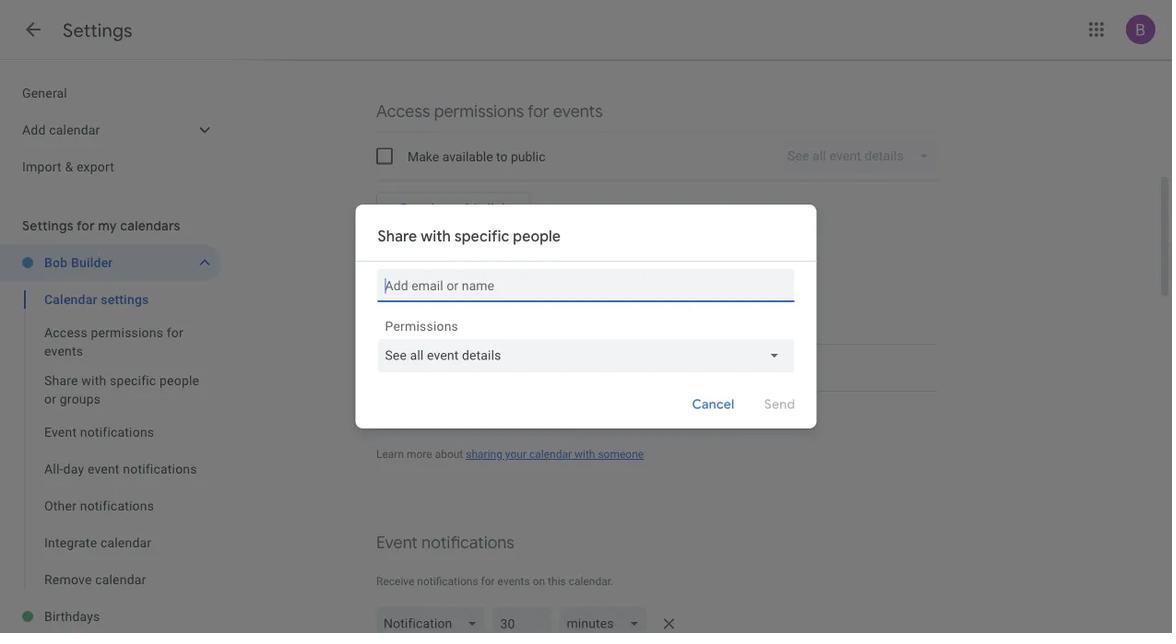Task type: locate. For each thing, give the bounding box(es) containing it.
or inside share with specific people or groups
[[44, 392, 56, 407]]

0 vertical spatial groups
[[597, 313, 649, 335]]

events inside access permissions for events
[[44, 344, 83, 359]]

1 horizontal spatial builder
[[447, 352, 487, 367]]

groups up day
[[60, 392, 101, 407]]

settings right go back image
[[63, 18, 133, 42]]

0 vertical spatial permissions
[[434, 101, 524, 122]]

access permissions for events up to
[[376, 101, 603, 122]]

event
[[44, 425, 77, 440], [376, 533, 418, 554]]

0 horizontal spatial event notifications
[[44, 425, 154, 440]]

events
[[553, 101, 603, 122], [44, 344, 83, 359], [498, 576, 530, 589]]

0 vertical spatial event
[[44, 425, 77, 440]]

event notifications up receive notifications for events on this calendar.
[[376, 533, 515, 554]]

someone
[[598, 448, 644, 461]]

with up bob builder (owner) b0bth3builder2k23@gmail.com
[[423, 313, 455, 335]]

0 horizontal spatial builder
[[71, 255, 113, 270]]

1 about from the top
[[435, 240, 463, 253]]

0 vertical spatial access
[[376, 101, 431, 122]]

2 about from the top
[[435, 448, 463, 461]]

people
[[513, 227, 561, 246], [521, 313, 573, 335], [160, 373, 199, 388]]

tree containing general
[[0, 75, 221, 185]]

2 vertical spatial share
[[44, 373, 78, 388]]

1 your from the top
[[506, 240, 527, 253]]

1 vertical spatial sharing
[[466, 448, 503, 461]]

calendars
[[120, 218, 181, 234]]

1 horizontal spatial share with specific people or groups
[[376, 313, 649, 335]]

event up all-
[[44, 425, 77, 440]]

(owner)
[[490, 352, 536, 367]]

your for sharing your calendar
[[506, 240, 527, 253]]

2 learn from the top
[[376, 448, 404, 461]]

sharing for sharing your calendar
[[466, 240, 503, 253]]

learn for learn more about sharing your calendar with someone
[[376, 448, 404, 461]]

bob down 'permissions'
[[421, 352, 443, 367]]

people inside dialog
[[513, 227, 561, 246]]

&
[[65, 159, 73, 174]]

1 vertical spatial share with specific people or groups
[[44, 373, 199, 407]]

1 horizontal spatial event notifications
[[376, 533, 515, 554]]

receive
[[376, 576, 415, 589]]

for
[[528, 101, 550, 122], [77, 218, 95, 234], [167, 325, 184, 341], [481, 576, 495, 589]]

1 sharing from the top
[[466, 240, 503, 253]]

calendar.
[[569, 576, 614, 589]]

settings
[[63, 18, 133, 42], [22, 218, 74, 234]]

0 vertical spatial specific
[[455, 227, 510, 246]]

tree item
[[0, 281, 221, 318]]

other
[[44, 499, 77, 514]]

notifications
[[80, 425, 154, 440], [123, 462, 197, 477], [80, 499, 154, 514], [422, 533, 515, 554], [417, 576, 479, 589]]

1 vertical spatial access permissions for events
[[44, 325, 184, 359]]

or up "permissions" field
[[577, 313, 593, 335]]

2 your from the top
[[506, 448, 527, 461]]

share inside dialog
[[378, 227, 417, 246]]

1 vertical spatial groups
[[60, 392, 101, 407]]

specific up (owner)
[[459, 313, 518, 335]]

export
[[77, 159, 114, 174]]

0 horizontal spatial groups
[[60, 392, 101, 407]]

event notifications
[[44, 425, 154, 440], [376, 533, 515, 554]]

learn
[[376, 240, 404, 253], [376, 448, 404, 461]]

1 vertical spatial event
[[376, 533, 418, 554]]

shareable
[[425, 201, 485, 217]]

calendar up add email or name text box
[[530, 240, 572, 253]]

1 vertical spatial more
[[407, 448, 432, 461]]

1 vertical spatial bob
[[421, 352, 443, 367]]

2 sharing from the top
[[466, 448, 503, 461]]

with down get shareable link
[[421, 227, 451, 246]]

builder up b0bth3builder2k23@gmail.com
[[447, 352, 487, 367]]

0 vertical spatial more
[[407, 240, 432, 253]]

all-day event notifications
[[44, 462, 197, 477]]

0 horizontal spatial event
[[44, 425, 77, 440]]

0 vertical spatial about
[[435, 240, 463, 253]]

permissions up make available to public
[[434, 101, 524, 122]]

access up "make"
[[376, 101, 431, 122]]

cancel
[[693, 397, 735, 413]]

your down b0bth3builder2k23@gmail.com
[[506, 448, 527, 461]]

bob inside tree item
[[44, 255, 68, 270]]

sharing down link
[[466, 240, 503, 253]]

0 horizontal spatial permissions
[[91, 325, 163, 341]]

2 vertical spatial specific
[[110, 373, 156, 388]]

1 vertical spatial builder
[[447, 352, 487, 367]]

2 vertical spatial people
[[160, 373, 199, 388]]

with left someone
[[575, 448, 596, 461]]

settings for settings
[[63, 18, 133, 42]]

notifications down all-day event notifications
[[80, 499, 154, 514]]

calendar left someone
[[530, 448, 572, 461]]

2 more from the top
[[407, 448, 432, 461]]

sharing your calendar with someone link
[[466, 448, 644, 461]]

get
[[399, 201, 422, 217]]

your
[[506, 240, 527, 253], [506, 448, 527, 461]]

0 vertical spatial events
[[553, 101, 603, 122]]

1 horizontal spatial access permissions for events
[[376, 101, 603, 122]]

calendar
[[530, 240, 572, 253], [530, 448, 572, 461], [100, 536, 152, 551], [95, 573, 146, 588]]

0 horizontal spatial access
[[44, 325, 88, 341]]

0 vertical spatial bob
[[44, 255, 68, 270]]

0 horizontal spatial or
[[44, 392, 56, 407]]

share with specific people or groups up all-day event notifications
[[44, 373, 199, 407]]

0 horizontal spatial events
[[44, 344, 83, 359]]

bob
[[44, 255, 68, 270], [421, 352, 443, 367]]

about for sharing your calendar with someone
[[435, 448, 463, 461]]

builder for bob builder
[[71, 255, 113, 270]]

0 vertical spatial or
[[577, 313, 593, 335]]

with up the 'event'
[[82, 373, 106, 388]]

about
[[435, 240, 463, 253], [435, 448, 463, 461]]

1 more from the top
[[407, 240, 432, 253]]

other notifications
[[44, 499, 154, 514]]

tree
[[0, 75, 221, 185]]

remove
[[44, 573, 92, 588]]

1 vertical spatial permissions
[[91, 325, 163, 341]]

0 vertical spatial people
[[513, 227, 561, 246]]

bob down the settings for my calendars
[[44, 255, 68, 270]]

builder down the settings for my calendars
[[71, 255, 113, 270]]

specific
[[455, 227, 510, 246], [459, 313, 518, 335], [110, 373, 156, 388]]

bob builder
[[44, 255, 113, 270]]

bob inside bob builder (owner) b0bth3builder2k23@gmail.com
[[421, 352, 443, 367]]

about down "get shareable link" button
[[435, 240, 463, 253]]

groups
[[597, 313, 649, 335], [60, 392, 101, 407]]

specific down link
[[455, 227, 510, 246]]

0 horizontal spatial bob
[[44, 255, 68, 270]]

calendar up birthdays tree item
[[95, 573, 146, 588]]

share with specific people or groups up (owner)
[[376, 313, 649, 335]]

about down b0bth3builder2k23@gmail.com
[[435, 448, 463, 461]]

more
[[407, 240, 432, 253], [407, 448, 432, 461]]

2 horizontal spatial events
[[553, 101, 603, 122]]

1 horizontal spatial access
[[376, 101, 431, 122]]

1 vertical spatial your
[[506, 448, 527, 461]]

more for learn more about sharing your calendar with someone
[[407, 448, 432, 461]]

sharing your calendar link
[[466, 240, 572, 253]]

your down link
[[506, 240, 527, 253]]

Add email or name text field
[[385, 269, 788, 303]]

specific inside share with specific people or groups
[[110, 373, 156, 388]]

specific up all-day event notifications
[[110, 373, 156, 388]]

0 vertical spatial sharing
[[466, 240, 503, 253]]

0 vertical spatial learn
[[376, 240, 404, 253]]

0 horizontal spatial share with specific people or groups
[[44, 373, 199, 407]]

sharing
[[466, 240, 503, 253], [466, 448, 503, 461]]

group containing access permissions for events
[[0, 281, 221, 599]]

builder inside bob builder (owner) b0bth3builder2k23@gmail.com
[[447, 352, 487, 367]]

or up all-
[[44, 392, 56, 407]]

0 vertical spatial access permissions for events
[[376, 101, 603, 122]]

1 learn from the top
[[376, 240, 404, 253]]

event up the receive
[[376, 533, 418, 554]]

sharing down b0bth3builder2k23@gmail.com
[[466, 448, 503, 461]]

access permissions for events down the bob builder tree item
[[44, 325, 184, 359]]

with
[[421, 227, 451, 246], [423, 313, 455, 335], [82, 373, 106, 388], [575, 448, 596, 461]]

0 vertical spatial share
[[378, 227, 417, 246]]

0 vertical spatial share with specific people or groups
[[376, 313, 649, 335]]

people inside "settings for my calendars" tree
[[160, 373, 199, 388]]

builder inside the bob builder tree item
[[71, 255, 113, 270]]

permissions
[[434, 101, 524, 122], [91, 325, 163, 341]]

1 vertical spatial learn
[[376, 448, 404, 461]]

0 vertical spatial builder
[[71, 255, 113, 270]]

1 horizontal spatial bob
[[421, 352, 443, 367]]

1 vertical spatial events
[[44, 344, 83, 359]]

access down bob builder at the top left
[[44, 325, 88, 341]]

share with specific people or groups
[[376, 313, 649, 335], [44, 373, 199, 407]]

event inside group
[[44, 425, 77, 440]]

access
[[376, 101, 431, 122], [44, 325, 88, 341]]

access permissions for events inside "settings for my calendars" tree
[[44, 325, 184, 359]]

1 horizontal spatial or
[[577, 313, 593, 335]]

learn more about sharing your calendar with someone
[[376, 448, 644, 461]]

settings up bob builder at the top left
[[22, 218, 74, 234]]

0 vertical spatial your
[[506, 240, 527, 253]]

day
[[63, 462, 84, 477]]

1 vertical spatial about
[[435, 448, 463, 461]]

2 vertical spatial events
[[498, 576, 530, 589]]

0 vertical spatial settings
[[63, 18, 133, 42]]

builder
[[71, 255, 113, 270], [447, 352, 487, 367]]

notifications right the 'event'
[[123, 462, 197, 477]]

specific inside dialog
[[455, 227, 510, 246]]

1 vertical spatial or
[[44, 392, 56, 407]]

1 vertical spatial access
[[44, 325, 88, 341]]

0 vertical spatial event notifications
[[44, 425, 154, 440]]

event notifications up the 'event'
[[44, 425, 154, 440]]

permissions down the bob builder tree item
[[91, 325, 163, 341]]

with inside dialog
[[421, 227, 451, 246]]

0 horizontal spatial access permissions for events
[[44, 325, 184, 359]]

or
[[577, 313, 593, 335], [44, 392, 56, 407]]

groups inside "settings for my calendars" tree
[[60, 392, 101, 407]]

share with specific people
[[378, 227, 561, 246]]

access permissions for events
[[376, 101, 603, 122], [44, 325, 184, 359]]

1 vertical spatial settings
[[22, 218, 74, 234]]

share
[[378, 227, 417, 246], [376, 313, 419, 335], [44, 373, 78, 388]]

groups up "permissions" field
[[597, 313, 649, 335]]

group
[[0, 281, 221, 599]]

share inside "settings for my calendars" tree
[[44, 373, 78, 388]]

1 horizontal spatial groups
[[597, 313, 649, 335]]



Task type: describe. For each thing, give the bounding box(es) containing it.
1 horizontal spatial event
[[376, 533, 418, 554]]

about for sharing your calendar
[[435, 240, 463, 253]]

integrate
[[44, 536, 97, 551]]

make available to public
[[408, 149, 546, 164]]

this
[[548, 576, 566, 589]]

1 vertical spatial people
[[521, 313, 573, 335]]

permissions inside access permissions for events
[[91, 325, 163, 341]]

make
[[408, 149, 439, 164]]

link
[[488, 201, 509, 217]]

1 vertical spatial event notifications
[[376, 533, 515, 554]]

access inside access permissions for events
[[44, 325, 88, 341]]

1 vertical spatial share
[[376, 313, 419, 335]]

to
[[496, 149, 508, 164]]

notifications up all-day event notifications
[[80, 425, 154, 440]]

Minutes in advance for notification number field
[[501, 608, 545, 634]]

your for sharing your calendar with someone
[[506, 448, 527, 461]]

import & export
[[22, 159, 114, 174]]

settings for settings for my calendars
[[22, 218, 74, 234]]

general
[[22, 85, 67, 101]]

1 vertical spatial specific
[[459, 313, 518, 335]]

bob for bob builder (owner) b0bth3builder2k23@gmail.com
[[421, 352, 443, 367]]

get shareable link
[[399, 201, 509, 217]]

1 horizontal spatial permissions
[[434, 101, 524, 122]]

public
[[511, 149, 546, 164]]

get shareable link button
[[376, 192, 531, 226]]

for inside access permissions for events
[[167, 325, 184, 341]]

sharing for sharing your calendar with someone
[[466, 448, 503, 461]]

share with specific people or groups inside group
[[44, 373, 199, 407]]

on
[[533, 576, 546, 589]]

calendar down other notifications
[[100, 536, 152, 551]]

import
[[22, 159, 62, 174]]

birthdays tree item
[[0, 599, 221, 634]]

event notifications inside "settings for my calendars" tree
[[44, 425, 154, 440]]

birthdays link
[[44, 599, 221, 634]]

permissions
[[385, 319, 459, 334]]

Permissions field
[[378, 340, 795, 373]]

event
[[88, 462, 120, 477]]

30 minutes before element
[[376, 604, 938, 634]]

bob builder tree item
[[0, 245, 221, 281]]

bob builder (owner) b0bth3builder2k23@gmail.com
[[421, 352, 575, 384]]

notifications up receive notifications for events on this calendar.
[[422, 533, 515, 554]]

my
[[98, 218, 117, 234]]

settings heading
[[63, 18, 133, 42]]

notifications right the receive
[[417, 576, 479, 589]]

receive notifications for events on this calendar.
[[376, 576, 614, 589]]

learn more about sharing your calendar
[[376, 240, 572, 253]]

all-
[[44, 462, 63, 477]]

birthdays
[[44, 610, 100, 625]]

cancel button
[[684, 383, 743, 427]]

go back image
[[22, 18, 44, 41]]

more for learn more about sharing your calendar
[[407, 240, 432, 253]]

available
[[443, 149, 493, 164]]

with inside share with specific people or groups
[[82, 373, 106, 388]]

integrate calendar
[[44, 536, 152, 551]]

settings for my calendars tree
[[0, 245, 221, 634]]

remove calendar
[[44, 573, 146, 588]]

b0bth3builder2k23@gmail.com
[[421, 371, 575, 384]]

builder for bob builder (owner) b0bth3builder2k23@gmail.com
[[447, 352, 487, 367]]

bob for bob builder
[[44, 255, 68, 270]]

share with specific people dialog
[[356, 205, 817, 429]]

settings for my calendars
[[22, 218, 181, 234]]

learn for learn more about sharing your calendar
[[376, 240, 404, 253]]

1 horizontal spatial events
[[498, 576, 530, 589]]



Task type: vqa. For each thing, say whether or not it's contained in the screenshot.
28, today element
no



